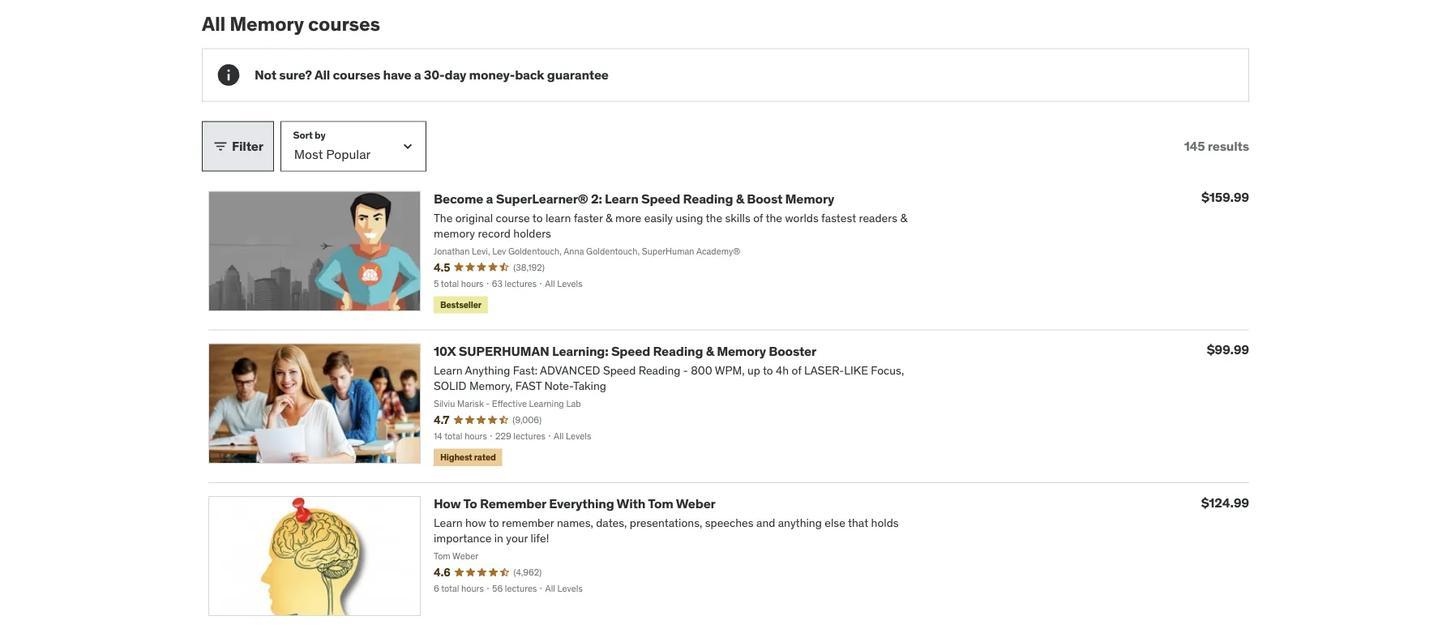 Task type: describe. For each thing, give the bounding box(es) containing it.
become
[[434, 190, 484, 207]]

to
[[463, 495, 477, 512]]

0 vertical spatial &
[[736, 190, 744, 207]]

1 vertical spatial memory
[[785, 190, 835, 207]]

tom
[[648, 495, 674, 512]]

everything
[[549, 495, 614, 512]]

10x superhuman learning: speed reading & memory booster
[[434, 343, 817, 359]]

1 horizontal spatial memory
[[717, 343, 766, 359]]

10x
[[434, 343, 456, 359]]

filter button
[[202, 121, 274, 172]]

0 vertical spatial reading
[[683, 190, 733, 207]]

not sure? all courses have a 30-day money-back guarantee
[[255, 66, 609, 83]]

back
[[515, 66, 545, 83]]

1 vertical spatial speed
[[611, 343, 650, 359]]

superlearner®
[[496, 190, 588, 207]]

145 results
[[1184, 138, 1250, 154]]

$159.99
[[1202, 189, 1250, 206]]

superhuman
[[459, 343, 550, 359]]

small image
[[212, 138, 229, 155]]

1 horizontal spatial all
[[315, 66, 330, 83]]

not
[[255, 66, 276, 83]]

$124.99
[[1202, 494, 1250, 511]]

how
[[434, 495, 461, 512]]

remember
[[480, 495, 546, 512]]

10x superhuman learning: speed reading & memory booster link
[[434, 343, 817, 359]]

$99.99
[[1207, 342, 1250, 358]]

145 results status
[[1184, 138, 1250, 154]]

0 vertical spatial all
[[202, 11, 226, 35]]

results
[[1208, 138, 1250, 154]]

0 horizontal spatial memory
[[230, 11, 304, 35]]

1 vertical spatial reading
[[653, 343, 703, 359]]

day
[[445, 66, 466, 83]]

0 vertical spatial a
[[414, 66, 421, 83]]

learning:
[[552, 343, 609, 359]]



Task type: locate. For each thing, give the bounding box(es) containing it.
0 vertical spatial courses
[[308, 11, 380, 35]]

how to remember everything with tom weber
[[434, 495, 716, 512]]

have
[[383, 66, 412, 83]]

guarantee
[[547, 66, 609, 83]]

all memory courses
[[202, 11, 380, 35]]

courses left "have"
[[333, 66, 380, 83]]

boost
[[747, 190, 783, 207]]

become a superlearner® 2: learn speed reading & boost memory
[[434, 190, 835, 207]]

a left 30- on the top left of the page
[[414, 66, 421, 83]]

0 vertical spatial memory
[[230, 11, 304, 35]]

a right become on the left top
[[486, 190, 493, 207]]

memory right boost
[[785, 190, 835, 207]]

2:
[[591, 190, 602, 207]]

1 vertical spatial a
[[486, 190, 493, 207]]

memory left booster
[[717, 343, 766, 359]]

1 horizontal spatial a
[[486, 190, 493, 207]]

filter
[[232, 138, 263, 154]]

reading
[[683, 190, 733, 207], [653, 343, 703, 359]]

1 vertical spatial courses
[[333, 66, 380, 83]]

1 vertical spatial all
[[315, 66, 330, 83]]

sure?
[[279, 66, 312, 83]]

1 vertical spatial &
[[706, 343, 714, 359]]

&
[[736, 190, 744, 207], [706, 343, 714, 359]]

courses
[[308, 11, 380, 35], [333, 66, 380, 83]]

145
[[1184, 138, 1205, 154]]

weber
[[676, 495, 716, 512]]

memory
[[230, 11, 304, 35], [785, 190, 835, 207], [717, 343, 766, 359]]

with
[[617, 495, 646, 512]]

courses up sure?
[[308, 11, 380, 35]]

money-
[[469, 66, 515, 83]]

0 horizontal spatial all
[[202, 11, 226, 35]]

2 horizontal spatial memory
[[785, 190, 835, 207]]

a
[[414, 66, 421, 83], [486, 190, 493, 207]]

30-
[[424, 66, 445, 83]]

speed right learn
[[641, 190, 680, 207]]

0 horizontal spatial a
[[414, 66, 421, 83]]

0 horizontal spatial &
[[706, 343, 714, 359]]

booster
[[769, 343, 817, 359]]

all
[[202, 11, 226, 35], [315, 66, 330, 83]]

become a superlearner® 2: learn speed reading & boost memory link
[[434, 190, 835, 207]]

memory up not at left top
[[230, 11, 304, 35]]

1 horizontal spatial &
[[736, 190, 744, 207]]

speed right learning:
[[611, 343, 650, 359]]

how to remember everything with tom weber link
[[434, 495, 716, 512]]

learn
[[605, 190, 639, 207]]

2 vertical spatial memory
[[717, 343, 766, 359]]

0 vertical spatial speed
[[641, 190, 680, 207]]

speed
[[641, 190, 680, 207], [611, 343, 650, 359]]



Task type: vqa. For each thing, say whether or not it's contained in the screenshot.
or at bottom right
no



